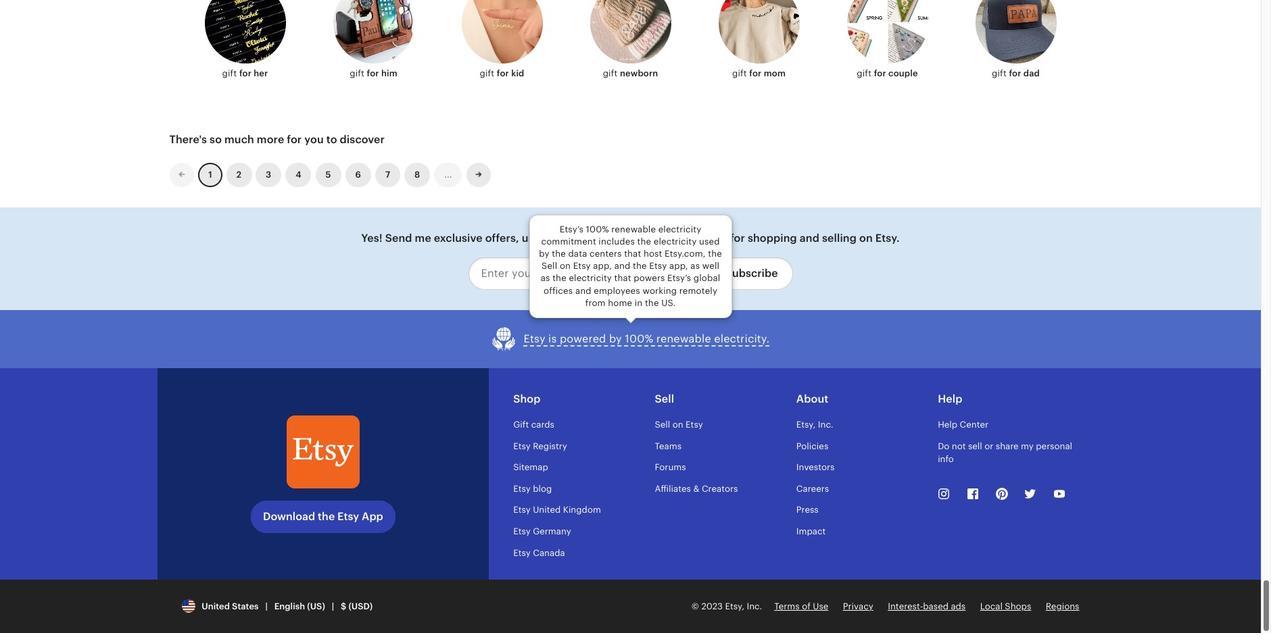 Task type: vqa. For each thing, say whether or not it's contained in the screenshot.
Search For Anything text field
no



Task type: describe. For each thing, give the bounding box(es) containing it.
press link
[[797, 505, 819, 516]]

affiliates
[[655, 484, 691, 494]]

and up centers
[[616, 232, 635, 245]]

gift cards link
[[513, 420, 555, 430]]

sitemap link
[[513, 463, 548, 473]]

use
[[813, 602, 829, 612]]

and up from at the left of page
[[575, 286, 592, 296]]

etsy left blog
[[513, 484, 531, 494]]

affiliates & creators
[[655, 484, 738, 494]]

offers,
[[485, 232, 519, 245]]

help center link
[[938, 420, 989, 430]]

him
[[381, 68, 398, 78]]

so
[[210, 133, 222, 146]]

2 app, from the left
[[669, 261, 688, 271]]

help for help center
[[938, 420, 958, 430]]

home
[[608, 298, 632, 308]]

etsy canada link
[[513, 548, 565, 558]]

and left selling
[[800, 232, 820, 245]]

gift
[[513, 420, 529, 430]]

newborn
[[620, 68, 658, 78]]

ideas,
[[582, 232, 613, 245]]

5
[[326, 170, 331, 180]]

1 vertical spatial electricity
[[654, 237, 697, 247]]

1 vertical spatial etsy's
[[668, 274, 691, 284]]

interest-based ads link
[[888, 602, 966, 612]]

unique
[[522, 232, 558, 245]]

cards
[[531, 420, 555, 430]]

100% inside etsy's 100% renewable electricity commitment includes the electricity used by the data centers that host etsy.com, the sell on etsy app, and the etsy app, as well as the electricity that powers etsy's global offices and employees working remotely from home in the us.
[[586, 224, 609, 235]]

etsy left canada
[[513, 548, 531, 558]]

etsy is powered by 100% renewable electricity.
[[524, 333, 770, 346]]

2023
[[702, 602, 723, 612]]

etsy's 100% renewable electricity commitment includes the electricity used by the data centers that host etsy.com, the sell on etsy app, and the etsy app, as well as the electricity that powers etsy's global offices and employees working remotely from home in the us.
[[539, 224, 722, 308]]

etsy, inc.
[[797, 420, 834, 430]]

discover
[[340, 133, 385, 146]]

etsy is powered by 100% renewable electricity. button
[[491, 327, 770, 352]]

the up host
[[637, 237, 651, 247]]

gift for dad
[[992, 68, 1040, 78]]

4
[[296, 170, 301, 180]]

from
[[585, 298, 606, 308]]

for for for kid
[[497, 68, 509, 78]]

gift for gift for dad
[[992, 68, 1007, 78]]

gift for couple
[[857, 68, 918, 78]]

download the etsy app link
[[251, 501, 395, 533]]

gift for her
[[222, 68, 268, 78]]

100% inside button
[[625, 333, 654, 346]]

3
[[266, 170, 271, 180]]

for for for dad
[[1009, 68, 1022, 78]]

by inside etsy is powered by 100% renewable electricity. button
[[609, 333, 622, 346]]

6 link
[[345, 163, 371, 187]]

8 link
[[404, 163, 430, 187]]

forums link
[[655, 463, 686, 473]]

is
[[549, 333, 557, 346]]

exclusive
[[434, 232, 483, 245]]

well
[[702, 261, 720, 271]]

creators
[[702, 484, 738, 494]]

sell for sell
[[655, 393, 674, 406]]

gift for him
[[350, 68, 398, 78]]

0 vertical spatial inc.
[[818, 420, 834, 430]]

selling
[[822, 232, 857, 245]]

1 app, from the left
[[593, 261, 612, 271]]

privacy link
[[843, 602, 874, 612]]

electricity.
[[714, 333, 770, 346]]

canada
[[533, 548, 565, 558]]

sell inside etsy's 100% renewable electricity commitment includes the electricity used by the data centers that host etsy.com, the sell on etsy app, and the etsy app, as well as the electricity that powers etsy's global offices and employees working remotely from home in the us.
[[542, 261, 557, 271]]

share
[[996, 441, 1019, 451]]

in
[[635, 298, 643, 308]]

help center
[[938, 420, 989, 430]]

gift newborn
[[603, 68, 658, 78]]

teams link
[[655, 441, 682, 451]]

sell
[[968, 441, 983, 451]]

regions
[[1046, 602, 1080, 612]]

etsy inside button
[[524, 333, 546, 346]]

remotely
[[680, 286, 718, 296]]

etsy down gift
[[513, 441, 531, 451]]

© 2023 etsy, inc.
[[692, 602, 762, 612]]

0 horizontal spatial united
[[202, 602, 230, 612]]

working
[[643, 286, 677, 296]]

regions button
[[1046, 601, 1080, 613]]

powers
[[634, 274, 665, 284]]

gift for gift for kid
[[480, 68, 495, 78]]

5 link
[[316, 163, 341, 187]]

shop
[[513, 393, 541, 406]]

etsy germany
[[513, 527, 571, 537]]

there's so much more for you to discover
[[169, 133, 385, 146]]

6
[[355, 170, 361, 180]]

(us)
[[307, 602, 325, 612]]

registry
[[533, 441, 567, 451]]

privacy
[[843, 602, 874, 612]]

renewable inside etsy's 100% renewable electricity commitment includes the electricity used by the data centers that host etsy.com, the sell on etsy app, and the etsy app, as well as the electricity that powers etsy's global offices and employees working remotely from home in the us.
[[612, 224, 656, 235]]

states
[[232, 602, 259, 612]]

careers
[[797, 484, 829, 494]]

gift for kid
[[480, 68, 524, 78]]

renewable inside etsy is powered by 100% renewable electricity. button
[[657, 333, 711, 346]]

press
[[797, 505, 819, 516]]

2 | from the left
[[332, 602, 334, 612]]

1 horizontal spatial on
[[673, 420, 683, 430]]

there's
[[169, 133, 207, 146]]

terms of use
[[775, 602, 829, 612]]

send
[[385, 232, 412, 245]]

etsy down host
[[649, 261, 667, 271]]

policies link
[[797, 441, 829, 451]]

do
[[938, 441, 950, 451]]

by inside etsy's 100% renewable electricity commitment includes the electricity used by the data centers that host etsy.com, the sell on etsy app, and the etsy app, as well as the electricity that powers etsy's global offices and employees working remotely from home in the us.
[[539, 249, 550, 259]]

for left 'you'
[[287, 133, 302, 146]]

gift up data
[[561, 232, 579, 245]]

couple
[[889, 68, 918, 78]]

etsy.com,
[[665, 249, 706, 259]]

gift for gift for couple
[[857, 68, 872, 78]]

global
[[694, 274, 720, 284]]

interest-based ads
[[888, 602, 966, 612]]

7
[[385, 170, 390, 180]]

sell on etsy link
[[655, 420, 703, 430]]

mom
[[764, 68, 786, 78]]

yes!
[[361, 232, 383, 245]]

do not sell or share my personal info link
[[938, 441, 1073, 465]]



Task type: locate. For each thing, give the bounding box(es) containing it.
the right download
[[318, 510, 335, 523]]

etsy blog link
[[513, 484, 552, 494]]

etsy's
[[560, 224, 584, 235], [668, 274, 691, 284]]

much
[[225, 133, 254, 146]]

and down centers
[[615, 261, 631, 271]]

1 vertical spatial that
[[614, 274, 631, 284]]

etsy left is
[[524, 333, 546, 346]]

Enter your email field
[[468, 258, 715, 290]]

1 | from the left
[[265, 602, 268, 612]]

for left dad
[[1009, 68, 1022, 78]]

her
[[254, 68, 268, 78]]

gift left mom
[[732, 68, 747, 78]]

1 horizontal spatial united
[[533, 505, 561, 516]]

gift for gift newborn
[[603, 68, 618, 78]]

etsy registry
[[513, 441, 567, 451]]

100% down in
[[625, 333, 654, 346]]

renewable down the us.
[[657, 333, 711, 346]]

gift left dad
[[992, 68, 1007, 78]]

as left 'well'
[[691, 261, 700, 271]]

gift for gift for her
[[222, 68, 237, 78]]

1 link
[[198, 163, 222, 187]]

centers
[[590, 249, 622, 259]]

0 horizontal spatial etsy's
[[560, 224, 584, 235]]

gift left him
[[350, 68, 365, 78]]

me
[[415, 232, 431, 245]]

terms of use link
[[775, 602, 829, 612]]

1 vertical spatial inc.
[[747, 602, 762, 612]]

on up teams link
[[673, 420, 683, 430]]

0 horizontal spatial etsy,
[[725, 602, 745, 612]]

for for for him
[[367, 68, 379, 78]]

for left her
[[239, 68, 252, 78]]

the down commitment
[[552, 249, 566, 259]]

etsy, up policies link
[[797, 420, 816, 430]]

download
[[263, 510, 315, 523]]

etsy.
[[876, 232, 900, 245]]

1 vertical spatial on
[[560, 261, 571, 271]]

| left $
[[332, 602, 334, 612]]

(usd)
[[349, 602, 373, 612]]

2 vertical spatial electricity
[[569, 274, 612, 284]]

3 link
[[256, 163, 281, 187]]

8
[[415, 170, 420, 180]]

inc. left terms
[[747, 602, 762, 612]]

forums
[[655, 463, 686, 473]]

4 link
[[286, 163, 312, 187]]

1 horizontal spatial 100%
[[625, 333, 654, 346]]

dad
[[1024, 68, 1040, 78]]

1 horizontal spatial by
[[609, 333, 622, 346]]

that
[[624, 249, 641, 259], [614, 274, 631, 284]]

1 vertical spatial etsy,
[[725, 602, 745, 612]]

etsy up forums
[[686, 420, 703, 430]]

etsy
[[573, 261, 591, 271], [649, 261, 667, 271], [524, 333, 546, 346], [686, 420, 703, 430], [513, 441, 531, 451], [513, 484, 531, 494], [513, 505, 531, 516], [338, 510, 359, 523], [513, 527, 531, 537], [513, 548, 531, 558]]

includes
[[599, 237, 635, 247]]

shops
[[1005, 602, 1032, 612]]

etsy's 100% renewable electricity commitment includes the electricity used by the data centers that host etsy.com, the sell on etsy app, and the etsy app, as well as the electricity that powers etsy's global offices and employees working remotely from home in the us. tooltip
[[529, 215, 732, 322]]

by
[[539, 249, 550, 259], [609, 333, 622, 346]]

for left "kid"
[[497, 68, 509, 78]]

0 vertical spatial that
[[624, 249, 641, 259]]

help up the "do"
[[938, 420, 958, 430]]

...
[[444, 170, 452, 180]]

tips
[[708, 232, 728, 245]]

of
[[802, 602, 811, 612]]

for for for couple
[[874, 68, 886, 78]]

app, down etsy.com,
[[669, 261, 688, 271]]

sell
[[542, 261, 557, 271], [655, 393, 674, 406], [655, 420, 670, 430]]

0 vertical spatial etsy,
[[797, 420, 816, 430]]

0 horizontal spatial 100%
[[586, 224, 609, 235]]

1 horizontal spatial |
[[332, 602, 334, 612]]

$
[[341, 602, 346, 612]]

2 vertical spatial on
[[673, 420, 683, 430]]

etsy, right 2023
[[725, 602, 745, 612]]

the up offices
[[553, 274, 567, 284]]

etsy blog
[[513, 484, 552, 494]]

sell up offices
[[542, 261, 557, 271]]

1 vertical spatial 100%
[[625, 333, 654, 346]]

to
[[326, 133, 337, 146]]

renewable up includes
[[612, 224, 656, 235]]

0 vertical spatial renewable
[[612, 224, 656, 235]]

renewable
[[612, 224, 656, 235], [657, 333, 711, 346]]

employees
[[594, 286, 640, 296]]

united states   |   english (us)   |   $ (usd)
[[197, 602, 373, 612]]

host
[[644, 249, 662, 259]]

etsy down data
[[573, 261, 591, 271]]

gift left couple at the right top of page
[[857, 68, 872, 78]]

do not sell or share my personal info
[[938, 441, 1073, 465]]

1 horizontal spatial inc.
[[818, 420, 834, 430]]

0 vertical spatial by
[[539, 249, 550, 259]]

as up offices
[[541, 274, 550, 284]]

gift left "kid"
[[480, 68, 495, 78]]

local shops
[[980, 602, 1032, 612]]

electricity
[[658, 224, 702, 235], [654, 237, 697, 247], [569, 274, 612, 284]]

as
[[691, 261, 700, 271], [541, 274, 550, 284]]

more
[[257, 133, 284, 146]]

2 horizontal spatial on
[[860, 232, 873, 245]]

etsy's up the remotely
[[668, 274, 691, 284]]

gift left newborn
[[603, 68, 618, 78]]

info
[[938, 455, 954, 465]]

my
[[1021, 441, 1034, 451]]

etsy canada
[[513, 548, 565, 558]]

etsy registry link
[[513, 441, 567, 451]]

interest-
[[888, 602, 923, 612]]

for left him
[[367, 68, 379, 78]]

center
[[960, 420, 989, 430]]

1 vertical spatial as
[[541, 274, 550, 284]]

the right in
[[645, 298, 659, 308]]

100%
[[586, 224, 609, 235], [625, 333, 654, 346]]

sell for sell on etsy
[[655, 420, 670, 430]]

0 horizontal spatial |
[[265, 602, 268, 612]]

impact link
[[797, 527, 826, 537]]

impact
[[797, 527, 826, 537]]

united
[[533, 505, 561, 516], [202, 602, 230, 612]]

0 vertical spatial electricity
[[658, 224, 702, 235]]

data
[[568, 249, 587, 259]]

0 horizontal spatial on
[[560, 261, 571, 271]]

sell up the "sell on etsy" link
[[655, 393, 674, 406]]

on left etsy.
[[860, 232, 873, 245]]

you
[[305, 133, 324, 146]]

shopping
[[748, 232, 797, 245]]

0 vertical spatial help
[[938, 393, 963, 406]]

personal
[[1036, 441, 1073, 451]]

| right states
[[265, 602, 268, 612]]

or
[[985, 441, 994, 451]]

for for for mom
[[750, 68, 762, 78]]

united right us image
[[202, 602, 230, 612]]

|
[[265, 602, 268, 612], [332, 602, 334, 612]]

etsy's up commitment
[[560, 224, 584, 235]]

investors link
[[797, 463, 835, 473]]

1 horizontal spatial etsy,
[[797, 420, 816, 430]]

2 help from the top
[[938, 420, 958, 430]]

local shops link
[[980, 602, 1032, 612]]

gift for gift for mom
[[732, 68, 747, 78]]

100% up includes
[[586, 224, 609, 235]]

by right the powered
[[609, 333, 622, 346]]

gift for gift for him
[[350, 68, 365, 78]]

0 horizontal spatial inc.
[[747, 602, 762, 612]]

by down "unique"
[[539, 249, 550, 259]]

blog
[[533, 484, 552, 494]]

for
[[239, 68, 252, 78], [367, 68, 379, 78], [497, 68, 509, 78], [750, 68, 762, 78], [874, 68, 886, 78], [1009, 68, 1022, 78], [287, 133, 302, 146], [730, 232, 745, 245]]

sell up teams link
[[655, 420, 670, 430]]

0 horizontal spatial app,
[[593, 261, 612, 271]]

on inside etsy's 100% renewable electricity commitment includes the electricity used by the data centers that host etsy.com, the sell on etsy app, and the etsy app, as well as the electricity that powers etsy's global offices and employees working remotely from home in the us.
[[560, 261, 571, 271]]

ads
[[951, 602, 966, 612]]

on
[[860, 232, 873, 245], [560, 261, 571, 271], [673, 420, 683, 430]]

1 vertical spatial by
[[609, 333, 622, 346]]

1 help from the top
[[938, 393, 963, 406]]

policies
[[797, 441, 829, 451]]

0 vertical spatial on
[[860, 232, 873, 245]]

1 vertical spatial united
[[202, 602, 230, 612]]

etsy united kingdom link
[[513, 505, 601, 516]]

local
[[980, 602, 1003, 612]]

that down the yes! send me exclusive offers, unique gift ideas, and personalized tips for shopping and selling on etsy.
[[624, 249, 641, 259]]

powered
[[560, 333, 606, 346]]

sell on etsy
[[655, 420, 703, 430]]

etsy down the etsy blog
[[513, 505, 531, 516]]

gift
[[222, 68, 237, 78], [350, 68, 365, 78], [480, 68, 495, 78], [603, 68, 618, 78], [732, 68, 747, 78], [857, 68, 872, 78], [992, 68, 1007, 78], [561, 232, 579, 245]]

terms
[[775, 602, 800, 612]]

the up 'well'
[[708, 249, 722, 259]]

1 horizontal spatial as
[[691, 261, 700, 271]]

help for help
[[938, 393, 963, 406]]

1 horizontal spatial app,
[[669, 261, 688, 271]]

1 horizontal spatial etsy's
[[668, 274, 691, 284]]

that up employees
[[614, 274, 631, 284]]

help up help center link
[[938, 393, 963, 406]]

for right the tips
[[730, 232, 745, 245]]

1 vertical spatial help
[[938, 420, 958, 430]]

for for for her
[[239, 68, 252, 78]]

kingdom
[[563, 505, 601, 516]]

0 vertical spatial sell
[[542, 261, 557, 271]]

1 vertical spatial renewable
[[657, 333, 711, 346]]

etsy,
[[797, 420, 816, 430], [725, 602, 745, 612]]

on down data
[[560, 261, 571, 271]]

0 vertical spatial united
[[533, 505, 561, 516]]

0 vertical spatial etsy's
[[560, 224, 584, 235]]

gift left her
[[222, 68, 237, 78]]

app, down centers
[[593, 261, 612, 271]]

united down blog
[[533, 505, 561, 516]]

etsy left "app" at the bottom left of page
[[338, 510, 359, 523]]

2 vertical spatial sell
[[655, 420, 670, 430]]

0 vertical spatial as
[[691, 261, 700, 271]]

us image
[[182, 600, 195, 613]]

for left couple at the right top of page
[[874, 68, 886, 78]]

based
[[923, 602, 949, 612]]

yes! send me exclusive offers, unique gift ideas, and personalized tips for shopping and selling on etsy.
[[361, 232, 900, 245]]

the up powers
[[633, 261, 647, 271]]

etsy up etsy canada link
[[513, 527, 531, 537]]

1 vertical spatial sell
[[655, 393, 674, 406]]

2
[[236, 170, 241, 180]]

gift for mom
[[732, 68, 786, 78]]

english
[[274, 602, 305, 612]]

for left mom
[[750, 68, 762, 78]]

inc. up policies link
[[818, 420, 834, 430]]

0 horizontal spatial as
[[541, 274, 550, 284]]

0 horizontal spatial by
[[539, 249, 550, 259]]

0 vertical spatial 100%
[[586, 224, 609, 235]]

commitment
[[541, 237, 596, 247]]



